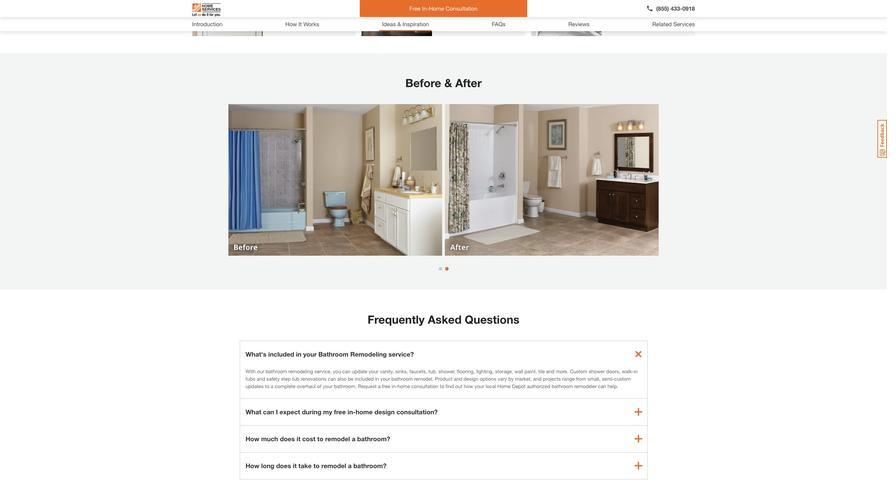 Task type: locate. For each thing, give the bounding box(es) containing it.
lighting,
[[477, 368, 494, 374]]

1 vertical spatial in
[[634, 368, 638, 374]]

1 vertical spatial remodel
[[322, 462, 347, 470]]

and
[[547, 368, 555, 374], [257, 376, 265, 382], [454, 376, 463, 382], [534, 376, 542, 382]]

in up remodeling
[[296, 350, 302, 358]]

1 horizontal spatial home
[[398, 383, 410, 389]]

home
[[398, 383, 410, 389], [356, 408, 373, 416]]

1 horizontal spatial home
[[498, 383, 511, 389]]

bathroom?
[[358, 435, 391, 443], [354, 462, 387, 470]]

bathroom down the 'range'
[[552, 383, 574, 389]]

0 horizontal spatial included
[[269, 350, 294, 358]]

in up request at the bottom left of page
[[375, 376, 379, 382]]

0 vertical spatial remodel
[[325, 435, 350, 443]]

faucets,
[[410, 368, 427, 374]]

a
[[271, 383, 274, 389], [378, 383, 381, 389], [352, 435, 356, 443], [348, 462, 352, 470]]

complete
[[275, 383, 296, 389]]

how left 'much'
[[246, 435, 260, 443]]

what's included in your bathroom remodeling service?
[[246, 350, 414, 358]]

free inside 'with our bathroom remodeling service, you can update your vanity, sinks, faucets, tub, shower, flooring, lighting, storage, wall paint, tile and more. custom shower doors, walk-in tubs and safety step tub renovations can also be included in your bathroom remodel. product and design options vary by market, and projects range from small, semi-custom updates to a complete overhaul of your bathroom. request a free in-home consultation to find out how your local home depot authorized bathroom remodeler can help.'
[[382, 383, 391, 389]]

your right how on the right of page
[[475, 383, 485, 389]]

1 vertical spatial design
[[375, 408, 395, 416]]

1 vertical spatial &
[[445, 76, 453, 90]]

1 horizontal spatial ideas
[[634, 4, 650, 11]]

in-
[[422, 5, 429, 12]]

ideas & inspiration
[[382, 21, 429, 27]]

0 vertical spatial home
[[398, 383, 410, 389]]

bathroom virtually
[[441, 4, 497, 11]]

bathroom
[[266, 368, 287, 374], [392, 376, 413, 382], [552, 383, 574, 389]]

tile
[[539, 368, 545, 374]]

design up how on the right of page
[[464, 376, 479, 382]]

2 horizontal spatial in
[[634, 368, 638, 374]]

design ideas
[[611, 4, 650, 11]]

1 vertical spatial it
[[293, 462, 297, 470]]

1 horizontal spatial bathroom
[[441, 4, 471, 11]]

home down request at the bottom left of page
[[356, 408, 373, 416]]

before & after image
[[229, 104, 659, 256]]

1 vertical spatial how
[[246, 435, 260, 443]]

can left i
[[263, 408, 274, 416]]

0 horizontal spatial home
[[356, 408, 373, 416]]

1 horizontal spatial design
[[464, 376, 479, 382]]

take
[[299, 462, 312, 470]]

home down "vary"
[[498, 383, 511, 389]]

does
[[280, 435, 295, 443], [276, 462, 291, 470]]

ideas left inspiration
[[382, 21, 396, 27]]

remodeler
[[575, 383, 597, 389]]

design down request at the bottom left of page
[[375, 408, 395, 416]]

it for take
[[293, 462, 297, 470]]

0 horizontal spatial free
[[334, 408, 346, 416]]

0 vertical spatial ideas
[[634, 4, 650, 11]]

0 vertical spatial free
[[382, 383, 391, 389]]

how much does it cost to remodel a bathroom?
[[246, 435, 391, 443]]

2 horizontal spatial bathroom
[[552, 383, 574, 389]]

1 vertical spatial bathroom?
[[354, 462, 387, 470]]

request
[[358, 383, 377, 389]]

feedback link image
[[878, 120, 888, 158]]

home down sinks, at the left of page
[[398, 383, 410, 389]]

related
[[653, 21, 672, 27]]

2 vertical spatial how
[[246, 462, 260, 470]]

bathroom? for how much does it cost to remodel a bathroom?
[[358, 435, 391, 443]]

how
[[286, 21, 297, 27], [246, 435, 260, 443], [246, 462, 260, 470]]

your down vanity,
[[381, 376, 390, 382]]

to
[[265, 383, 270, 389], [440, 383, 445, 389], [318, 435, 324, 443], [314, 462, 320, 470]]

find
[[446, 383, 454, 389]]

1 vertical spatial does
[[276, 462, 291, 470]]

help.
[[608, 383, 619, 389]]

service,
[[315, 368, 332, 374]]

bathroom.
[[334, 383, 357, 389]]

of
[[317, 383, 322, 389]]

design
[[464, 376, 479, 382], [375, 408, 395, 416]]

0 vertical spatial home
[[429, 5, 445, 12]]

bathroom up safety
[[266, 368, 287, 374]]

in- inside 'with our bathroom remodeling service, you can update your vanity, sinks, faucets, tub, shower, flooring, lighting, storage, wall paint, tile and more. custom shower doors, walk-in tubs and safety step tub renovations can also be included in your bathroom remodel. product and design options vary by market, and projects range from small, semi-custom updates to a complete overhaul of your bathroom. request a free in-home consultation to find out how your local home depot authorized bathroom remodeler can help.'
[[392, 383, 398, 389]]

cost
[[303, 435, 316, 443]]

1 horizontal spatial free
[[382, 383, 391, 389]]

0 horizontal spatial &
[[398, 21, 401, 27]]

0 vertical spatial &
[[398, 21, 401, 27]]

1 horizontal spatial in-
[[392, 383, 398, 389]]

1 vertical spatial ideas
[[382, 21, 396, 27]]

it left the take
[[293, 462, 297, 470]]

& for before
[[445, 76, 453, 90]]

1 vertical spatial bathroom
[[392, 376, 413, 382]]

faqs
[[492, 21, 506, 27]]

0 vertical spatial it
[[297, 435, 301, 443]]

your up remodeling
[[303, 350, 317, 358]]

1 horizontal spatial &
[[445, 76, 453, 90]]

updates
[[246, 383, 264, 389]]

0 vertical spatial design
[[464, 376, 479, 382]]

1 vertical spatial in-
[[348, 408, 356, 416]]

bathroom down sinks, at the left of page
[[392, 376, 413, 382]]

more.
[[556, 368, 569, 374]]

remodel right the take
[[322, 462, 347, 470]]

market,
[[516, 376, 532, 382]]

flooring,
[[457, 368, 475, 374]]

1 vertical spatial home
[[356, 408, 373, 416]]

does right 'much'
[[280, 435, 295, 443]]

(855)
[[657, 5, 670, 12]]

(855) 433-0918 link
[[647, 4, 696, 13]]

i
[[276, 408, 278, 416]]

how left it
[[286, 21, 297, 27]]

your right the of
[[323, 383, 333, 389]]

does right long
[[276, 462, 291, 470]]

sinks,
[[396, 368, 408, 374]]

in
[[296, 350, 302, 358], [634, 368, 638, 374], [375, 376, 379, 382]]

how left long
[[246, 462, 260, 470]]

0 vertical spatial in-
[[392, 383, 398, 389]]

0 horizontal spatial bathroom
[[319, 350, 349, 358]]

shower
[[589, 368, 606, 374]]

it left cost
[[297, 435, 301, 443]]

how
[[464, 383, 474, 389]]

remodel for cost
[[325, 435, 350, 443]]

design
[[611, 4, 632, 11]]

and down "our"
[[257, 376, 265, 382]]

in- right my
[[348, 408, 356, 416]]

ideas
[[634, 4, 650, 11], [382, 21, 396, 27]]

free down vanity,
[[382, 383, 391, 389]]

safety
[[267, 376, 280, 382]]

how for how it works
[[286, 21, 297, 27]]

consultation
[[412, 383, 439, 389]]

overhaul
[[297, 383, 316, 389]]

in-
[[392, 383, 398, 389], [348, 408, 356, 416]]

0 vertical spatial bathroom?
[[358, 435, 391, 443]]

consultation
[[446, 5, 478, 12]]

(855) 433-0918
[[657, 5, 696, 12]]

tub
[[292, 376, 300, 382]]

in- down sinks, at the left of page
[[392, 383, 398, 389]]

included
[[269, 350, 294, 358], [355, 376, 374, 382]]

0 horizontal spatial in-
[[348, 408, 356, 416]]

0 horizontal spatial in
[[296, 350, 302, 358]]

0 horizontal spatial ideas
[[382, 21, 396, 27]]

consultation?
[[397, 408, 438, 416]]

home right free
[[429, 5, 445, 12]]

0 vertical spatial bathroom
[[266, 368, 287, 374]]

how for how long does it take to remodel a bathroom?
[[246, 462, 260, 470]]

free right my
[[334, 408, 346, 416]]

0 vertical spatial does
[[280, 435, 295, 443]]

0 vertical spatial how
[[286, 21, 297, 27]]

remodel
[[325, 435, 350, 443], [322, 462, 347, 470]]

ideas right the design
[[634, 4, 650, 11]]

to right the take
[[314, 462, 320, 470]]

can up be
[[343, 368, 351, 374]]

1 vertical spatial included
[[355, 376, 374, 382]]

included up request at the bottom left of page
[[355, 376, 374, 382]]

step
[[281, 376, 291, 382]]

bathroom; orange hammer icon image
[[192, 0, 263, 36]]

1 vertical spatial home
[[498, 383, 511, 389]]

in right doors,
[[634, 368, 638, 374]]

0 horizontal spatial home
[[429, 5, 445, 12]]

storage,
[[496, 368, 514, 374]]

& left inspiration
[[398, 21, 401, 27]]

and up out
[[454, 376, 463, 382]]

1 horizontal spatial in
[[375, 376, 379, 382]]

free
[[382, 383, 391, 389], [334, 408, 346, 416]]

remodel down what can i expect during my free in-home design consultation?
[[325, 435, 350, 443]]

bathroom
[[441, 4, 471, 11], [319, 350, 349, 358]]

included up step
[[269, 350, 294, 358]]

1 horizontal spatial included
[[355, 376, 374, 382]]

& left after
[[445, 76, 453, 90]]

projects
[[543, 376, 561, 382]]



Task type: vqa. For each thing, say whether or not it's contained in the screenshot.
middle the in
yes



Task type: describe. For each thing, give the bounding box(es) containing it.
also
[[338, 376, 347, 382]]

design ideas link
[[532, 0, 673, 36]]

expect
[[280, 408, 300, 416]]

much
[[261, 435, 278, 443]]

tub,
[[429, 368, 437, 374]]

what can i expect during my free in-home design consultation?
[[246, 408, 438, 416]]

design inside 'with our bathroom remodeling service, you can update your vanity, sinks, faucets, tub, shower, flooring, lighting, storage, wall paint, tile and more. custom shower doors, walk-in tubs and safety step tub renovations can also be included in your bathroom remodel. product and design options vary by market, and projects range from small, semi-custom updates to a complete overhaul of your bathroom. request a free in-home consultation to find out how your local home depot authorized bathroom remodeler can help.'
[[464, 376, 479, 382]]

custom
[[615, 376, 631, 382]]

services
[[674, 21, 696, 27]]

works
[[304, 21, 320, 27]]

tubs
[[246, 376, 256, 382]]

remodeling
[[351, 350, 387, 358]]

1 horizontal spatial bathroom
[[392, 376, 413, 382]]

introduction
[[192, 21, 223, 27]]

by
[[509, 376, 514, 382]]

update
[[352, 368, 368, 374]]

range
[[563, 376, 575, 382]]

does for much
[[280, 435, 295, 443]]

with our bathroom remodeling service, you can update your vanity, sinks, faucets, tub, shower, flooring, lighting, storage, wall paint, tile and more. custom shower doors, walk-in tubs and safety step tub renovations can also be included in your bathroom remodel. product and design options vary by market, and projects range from small, semi-custom updates to a complete overhaul of your bathroom. request a free in-home consultation to find out how your local home depot authorized bathroom remodeler can help.
[[246, 368, 638, 389]]

from
[[577, 376, 587, 382]]

what
[[246, 408, 262, 416]]

0 vertical spatial included
[[269, 350, 294, 358]]

long
[[261, 462, 275, 470]]

free
[[410, 5, 421, 12]]

remodeling
[[289, 368, 313, 374]]

your left vanity,
[[369, 368, 379, 374]]

frequently asked questions
[[368, 313, 520, 326]]

home inside 'with our bathroom remodeling service, you can update your vanity, sinks, faucets, tub, shower, flooring, lighting, storage, wall paint, tile and more. custom shower doors, walk-in tubs and safety step tub renovations can also be included in your bathroom remodel. product and design options vary by market, and projects range from small, semi-custom updates to a complete overhaul of your bathroom. request a free in-home consultation to find out how your local home depot authorized bathroom remodeler can help.'
[[498, 383, 511, 389]]

wall
[[515, 368, 524, 374]]

related services
[[653, 21, 696, 27]]

vanity,
[[380, 368, 394, 374]]

inspiration
[[403, 21, 429, 27]]

renovations
[[301, 376, 327, 382]]

433-
[[671, 5, 683, 12]]

home inside free in-home consultation button
[[429, 5, 445, 12]]

depot
[[513, 383, 526, 389]]

2 vertical spatial in
[[375, 376, 379, 382]]

remodel for take
[[322, 462, 347, 470]]

custom
[[570, 368, 588, 374]]

doors,
[[607, 368, 621, 374]]

can down you
[[328, 376, 336, 382]]

and up projects
[[547, 368, 555, 374]]

and up authorized on the right bottom of the page
[[534, 376, 542, 382]]

my
[[323, 408, 333, 416]]

product
[[435, 376, 453, 382]]

walk-
[[622, 368, 634, 374]]

1 vertical spatial bathroom
[[319, 350, 349, 358]]

options
[[480, 376, 497, 382]]

authorized
[[527, 383, 551, 389]]

0 horizontal spatial bathroom
[[266, 368, 287, 374]]

it
[[299, 21, 302, 27]]

frequently
[[368, 313, 425, 326]]

be
[[348, 376, 354, 382]]

to down safety
[[265, 383, 270, 389]]

home inside 'with our bathroom remodeling service, you can update your vanity, sinks, faucets, tub, shower, flooring, lighting, storage, wall paint, tile and more. custom shower doors, walk-in tubs and safety step tub renovations can also be included in your bathroom remodel. product and design options vary by market, and projects range from small, semi-custom updates to a complete overhaul of your bathroom. request a free in-home consultation to find out how your local home depot authorized bathroom remodeler can help.'
[[398, 383, 410, 389]]

& for ideas
[[398, 21, 401, 27]]

during
[[302, 408, 322, 416]]

can down semi-
[[599, 383, 607, 389]]

0 vertical spatial in
[[296, 350, 302, 358]]

virtually
[[473, 4, 497, 11]]

vary
[[498, 376, 507, 382]]

0918
[[683, 5, 696, 12]]

local
[[486, 383, 496, 389]]

how for how much does it cost to remodel a bathroom?
[[246, 435, 260, 443]]

0 horizontal spatial design
[[375, 408, 395, 416]]

shower,
[[439, 368, 456, 374]]

1 vertical spatial free
[[334, 408, 346, 416]]

what's
[[246, 350, 267, 358]]

do it for you logo image
[[192, 0, 221, 19]]

2 vertical spatial bathroom
[[552, 383, 574, 389]]

bathroom virtually link
[[362, 0, 506, 36]]

you
[[333, 368, 341, 374]]

paint,
[[525, 368, 537, 374]]

0 vertical spatial bathroom
[[441, 4, 471, 11]]

to down the product
[[440, 383, 445, 389]]

plumber; orange bathroom sink with mirror icon image
[[362, 0, 433, 36]]

after
[[456, 76, 482, 90]]

questions
[[465, 313, 520, 326]]

reviews
[[569, 21, 590, 27]]

shower tub conversion; orange sink icon image
[[532, 0, 602, 36]]

does for long
[[276, 462, 291, 470]]

bathroom? for how long does it take to remodel a bathroom?
[[354, 462, 387, 470]]

free in-home consultation
[[410, 5, 478, 12]]

service?
[[389, 350, 414, 358]]

asked
[[428, 313, 462, 326]]

how long does it take to remodel a bathroom?
[[246, 462, 387, 470]]

to right cost
[[318, 435, 324, 443]]

before & after
[[406, 76, 482, 90]]

it for cost
[[297, 435, 301, 443]]

how it works
[[286, 21, 320, 27]]

remodel.
[[415, 376, 434, 382]]

semi-
[[603, 376, 615, 382]]

out
[[456, 383, 463, 389]]

free in-home consultation button
[[360, 0, 528, 17]]

included inside 'with our bathroom remodeling service, you can update your vanity, sinks, faucets, tub, shower, flooring, lighting, storage, wall paint, tile and more. custom shower doors, walk-in tubs and safety step tub renovations can also be included in your bathroom remodel. product and design options vary by market, and projects range from small, semi-custom updates to a complete overhaul of your bathroom. request a free in-home consultation to find out how your local home depot authorized bathroom remodeler can help.'
[[355, 376, 374, 382]]

our
[[257, 368, 264, 374]]

small,
[[588, 376, 601, 382]]



